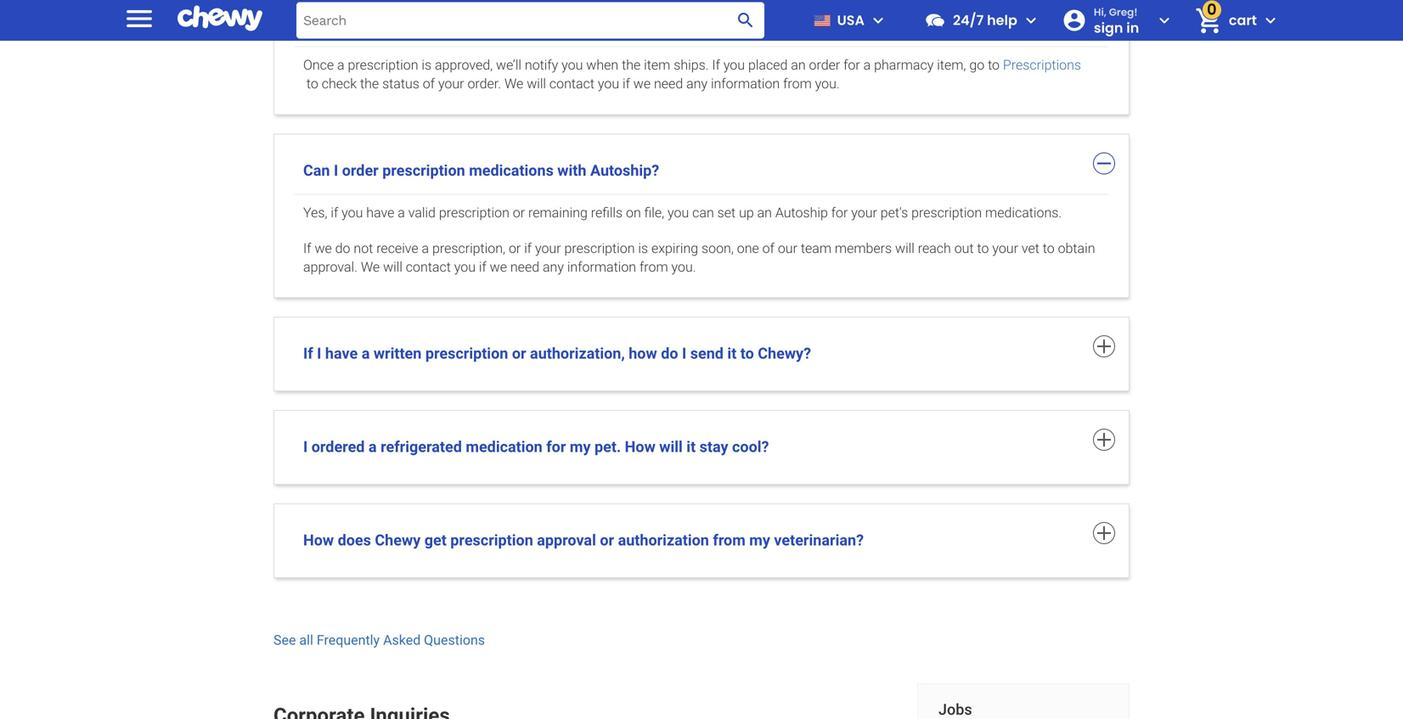 Task type: vqa. For each thing, say whether or not it's contained in the screenshot.
leftmost healthy
no



Task type: describe. For each thing, give the bounding box(es) containing it.
0 horizontal spatial is
[[422, 57, 432, 73]]

i left written
[[317, 345, 322, 363]]

0 vertical spatial contact
[[550, 76, 595, 92]]

usa button
[[807, 0, 889, 41]]

to right out
[[978, 241, 989, 257]]

approval.
[[303, 259, 358, 275]]

written
[[374, 345, 422, 363]]

how will i know when my pharmacy order ships?
[[303, 14, 636, 32]]

not
[[354, 241, 373, 257]]

order down approved,
[[468, 76, 498, 92]]

veterinarian?
[[774, 532, 864, 550]]

i left send
[[682, 345, 687, 363]]

medication
[[466, 439, 543, 457]]

send
[[691, 345, 724, 363]]

1 horizontal spatial when
[[587, 57, 619, 73]]

if we do not receive a prescription, or if your prescription is expiring soon
[[303, 241, 731, 257]]

prescription up reach
[[912, 205, 982, 221]]

account menu image
[[1155, 10, 1175, 31]]

from inside "can i order prescription medications with autoship?" element
[[640, 259, 668, 275]]

prescription up valid
[[383, 162, 465, 180]]

prescriptions
[[1003, 57, 1082, 73]]

on
[[626, 205, 641, 221]]

to right the go
[[988, 57, 1000, 73]]

1 horizontal spatial it
[[728, 345, 737, 363]]

with
[[558, 162, 587, 180]]

you left the placed at top
[[724, 57, 745, 73]]

if for if we do not receive a prescription, or if your prescription is expiring soon
[[303, 241, 311, 257]]

will inside ", one of our team members will reach out to your vet to obtain approval."
[[896, 241, 915, 257]]

chewy?
[[758, 345, 812, 363]]

members
[[835, 241, 892, 257]]

placed
[[749, 57, 788, 73]]

if you placed an order for a pharmacy item
[[712, 57, 964, 73]]

can
[[303, 162, 330, 180]]

0 vertical spatial of
[[423, 76, 435, 92]]

any inside "can i order prescription medications with autoship?" element
[[543, 259, 564, 275]]

y
[[552, 57, 559, 73]]

authorization,
[[530, 345, 625, 363]]

authorization
[[618, 532, 709, 550]]

hi, greg! sign in
[[1094, 5, 1140, 37]]

yes
[[303, 205, 325, 221]]

information inside "can i order prescription medications with autoship?" element
[[567, 259, 637, 275]]

frequently
[[317, 633, 380, 649]]

. we will contact you if we need any information from you.
[[498, 76, 840, 92]]

2 item from the left
[[937, 57, 964, 73]]

a down usa at the top
[[864, 57, 871, 73]]

your down remaining on the top left of the page
[[535, 241, 561, 257]]

a prescription is approved,
[[337, 57, 493, 73]]

we will contact you if
[[361, 259, 487, 275]]

how for approval
[[303, 532, 334, 550]]

pet.
[[595, 439, 621, 457]]

help menu image
[[1021, 10, 1042, 31]]

our
[[778, 241, 798, 257]]

you right y
[[562, 57, 583, 73]]

receive
[[377, 241, 419, 257]]

prescriptions link
[[1003, 56, 1082, 74]]

a up check
[[337, 57, 345, 73]]

ships.
[[674, 57, 709, 73]]

can i order prescription medications with autoship?
[[303, 162, 660, 180]]

a left written
[[362, 345, 370, 363]]

or right prescription,
[[509, 241, 521, 257]]

cart link
[[1189, 0, 1258, 41]]

you down when the item ships.
[[598, 76, 620, 92]]

go
[[970, 57, 985, 73]]

if down prescription,
[[479, 259, 487, 275]]

if for if i have a written prescription or authorization, how do i send it to chewy?
[[303, 345, 313, 363]]

will left the know at the top left of the page
[[338, 14, 361, 32]]

cart
[[1229, 11, 1258, 30]]

you down prescription,
[[454, 259, 476, 275]]

remaining
[[529, 205, 588, 221]]

chewy home image
[[178, 0, 263, 37]]

file,
[[645, 205, 665, 221]]

a up we will contact you if
[[422, 241, 429, 257]]

if down remaining on the top left of the page
[[524, 241, 532, 257]]

0 vertical spatial from
[[784, 76, 812, 92]]

need inside "can i order prescription medications with autoship?" element
[[511, 259, 540, 275]]

in
[[1127, 18, 1140, 37]]

menu image inside usa dropdown button
[[868, 10, 889, 31]]

medications.
[[986, 205, 1062, 221]]

usa
[[838, 11, 865, 30]]

Search text field
[[297, 2, 765, 39]]

vet
[[1022, 241, 1040, 257]]

greg!
[[1110, 5, 1138, 19]]

pet's
[[881, 205, 909, 221]]

, one of our team members will reach out to your vet to obtain approval.
[[303, 241, 1096, 275]]

we inside "can i order prescription medications with autoship?" element
[[361, 259, 380, 275]]

approved,
[[435, 57, 493, 73]]

asked
[[383, 633, 421, 649]]

up
[[739, 205, 754, 221]]

hi,
[[1094, 5, 1107, 19]]

0 horizontal spatial we
[[315, 241, 332, 257]]

if for if you placed an order for a pharmacy item
[[712, 57, 721, 73]]

if i have a written prescription or authorization, how do i send it to chewy?
[[303, 345, 812, 363]]

or for authorization
[[600, 532, 614, 550]]

if down when the item ships.
[[623, 76, 630, 92]]

of inside ", one of our team members will reach out to your vet to obtain approval."
[[763, 241, 775, 257]]

team
[[801, 241, 832, 257]]

you right file, in the left of the page
[[668, 205, 689, 221]]

you. inside "can i order prescription medications with autoship?" element
[[672, 259, 696, 275]]

valid
[[409, 205, 436, 221]]

1 horizontal spatial we
[[505, 76, 524, 92]]

get
[[425, 532, 447, 550]]

set
[[718, 205, 736, 221]]

prescription up prescription,
[[439, 205, 510, 221]]

1 vertical spatial it
[[687, 439, 696, 457]]

autoship?
[[591, 162, 660, 180]]

chewy
[[375, 532, 421, 550]]

prescription,
[[433, 241, 506, 257]]

contact inside "can i order prescription medications with autoship?" element
[[406, 259, 451, 275]]

0 vertical spatial you.
[[815, 76, 840, 92]]

how
[[629, 345, 657, 363]]

go to prescriptions to
[[307, 57, 1082, 92]]

i ordered a refrigerated medication for my pet. how will it stay cool?
[[303, 439, 769, 457]]

your down approved,
[[438, 76, 464, 92]]

jobs
[[939, 702, 973, 720]]

2 vertical spatial my
[[750, 532, 771, 550]]

know
[[373, 14, 410, 32]]

when the item ships.
[[587, 57, 709, 73]]



Task type: locate. For each thing, give the bounding box(es) containing it.
it
[[728, 345, 737, 363], [687, 439, 696, 457]]

will
[[338, 14, 361, 32], [527, 76, 546, 92], [896, 241, 915, 257], [383, 259, 403, 275], [660, 439, 683, 457]]

my up approved,
[[454, 14, 475, 32]]

we up approval.
[[315, 241, 332, 257]]

, inside ", one of our team members will reach out to your vet to obtain approval."
[[731, 241, 734, 257]]

have up the not
[[366, 205, 395, 221]]

expiring
[[652, 241, 699, 257]]

when down ships?
[[587, 57, 619, 73]]

can
[[693, 205, 714, 221]]

0 vertical spatial if
[[712, 57, 721, 73]]

sign
[[1094, 18, 1124, 37]]

0 vertical spatial have
[[366, 205, 395, 221]]

prescription up status
[[348, 57, 419, 73]]

does
[[338, 532, 371, 550]]

all
[[299, 633, 313, 649]]

can i order prescription medications with autoship? element
[[295, 194, 1109, 285]]

have
[[366, 205, 395, 221], [325, 345, 358, 363]]

medications
[[469, 162, 554, 180]]

1 horizontal spatial need
[[654, 76, 683, 92]]

1 vertical spatial ,
[[325, 205, 328, 221]]

from down expiring
[[640, 259, 668, 275]]

.
[[498, 76, 501, 92]]

or for authorization,
[[512, 345, 526, 363]]

you.
[[815, 76, 840, 92], [672, 259, 696, 275]]

menu image left chewy home image
[[122, 1, 156, 35]]

need
[[654, 76, 683, 92], [511, 259, 540, 275]]

the up . we will contact you if we need any information from you.
[[622, 57, 641, 73]]

0 horizontal spatial we
[[361, 259, 380, 275]]

1 vertical spatial my
[[570, 439, 591, 457]]

0 horizontal spatial have
[[325, 345, 358, 363]]

one
[[737, 241, 759, 257]]

for your pet's prescription medications.
[[832, 205, 1062, 221]]

if inside "can i order prescription medications with autoship?" element
[[303, 241, 311, 257]]

it right send
[[728, 345, 737, 363]]

do inside "can i order prescription medications with autoship?" element
[[335, 241, 351, 257]]

if you have a valid prescription or remaining refills on file, you can set up an autoship
[[331, 205, 828, 221]]

soon
[[702, 241, 731, 257]]

0 horizontal spatial contact
[[406, 259, 451, 275]]

pharmacy down the chewy support image
[[875, 57, 934, 73]]

contact down receive
[[406, 259, 451, 275]]

we right . in the top left of the page
[[505, 76, 524, 92]]

1 vertical spatial pharmacy
[[875, 57, 934, 73]]

an right up
[[758, 205, 772, 221]]

1 vertical spatial when
[[587, 57, 619, 73]]

1 vertical spatial need
[[511, 259, 540, 275]]

my left veterinarian?
[[750, 532, 771, 550]]

prescription
[[348, 57, 419, 73], [383, 162, 465, 180], [439, 205, 510, 221], [912, 205, 982, 221], [565, 241, 635, 257], [426, 345, 508, 363], [451, 532, 533, 550]]

1 horizontal spatial an
[[791, 57, 806, 73]]

need down if we do not receive a prescription, or if your prescription is expiring soon at the top of page
[[511, 259, 540, 275]]

for left pet.
[[547, 439, 566, 457]]

or
[[513, 205, 525, 221], [509, 241, 521, 257], [512, 345, 526, 363], [600, 532, 614, 550]]

0 vertical spatial do
[[335, 241, 351, 257]]

2 vertical spatial ,
[[731, 241, 734, 257]]

cart menu image
[[1261, 10, 1281, 31]]

refrigerated
[[381, 439, 462, 457]]

0 vertical spatial for
[[844, 57, 861, 73]]

an
[[791, 57, 806, 73], [758, 205, 772, 221]]

0 horizontal spatial my
[[454, 14, 475, 32]]

0 vertical spatial it
[[728, 345, 737, 363]]

0 horizontal spatial the
[[360, 76, 379, 92]]

1 horizontal spatial any
[[687, 76, 708, 92]]

0 vertical spatial we
[[505, 76, 524, 92]]

of down a prescription is approved,
[[423, 76, 435, 92]]

1 horizontal spatial you.
[[815, 76, 840, 92]]

0 horizontal spatial you.
[[672, 259, 696, 275]]

the
[[622, 57, 641, 73], [360, 76, 379, 92]]

0 vertical spatial any
[[687, 76, 708, 92]]

help
[[987, 11, 1018, 30]]

or left authorization,
[[512, 345, 526, 363]]

0 horizontal spatial item
[[644, 57, 671, 73]]

cool?
[[732, 439, 769, 457]]

a
[[337, 57, 345, 73], [864, 57, 871, 73], [398, 205, 405, 221], [422, 241, 429, 257], [362, 345, 370, 363], [369, 439, 377, 457]]

prescription up we need any information from you.
[[565, 241, 635, 257]]

we down if we do not receive a prescription, or if your prescription is expiring soon at the top of page
[[490, 259, 507, 275]]

we down when the item ships.
[[634, 76, 651, 92]]

1 item from the left
[[644, 57, 671, 73]]

1 horizontal spatial have
[[366, 205, 395, 221]]

will down the 'notif'
[[527, 76, 546, 92]]

my
[[454, 14, 475, 32], [570, 439, 591, 457], [750, 532, 771, 550]]

1 horizontal spatial menu image
[[868, 10, 889, 31]]

1 horizontal spatial is
[[639, 241, 648, 257]]

we down the not
[[361, 259, 380, 275]]

1 vertical spatial do
[[661, 345, 679, 363]]

contact
[[550, 76, 595, 92], [406, 259, 451, 275]]

1 vertical spatial of
[[763, 241, 775, 257]]

see all frequently asked questions link
[[274, 632, 1130, 650]]

approval
[[537, 532, 596, 550]]

for
[[844, 57, 861, 73], [832, 205, 848, 221], [547, 439, 566, 457]]

chewy support image
[[925, 9, 947, 31]]

1 horizontal spatial my
[[570, 439, 591, 457]]

0 horizontal spatial any
[[543, 259, 564, 275]]

to down once
[[307, 76, 319, 92]]

how left does
[[303, 532, 334, 550]]

0 horizontal spatial ,
[[325, 205, 328, 221]]

2 vertical spatial for
[[547, 439, 566, 457]]

contact down y
[[550, 76, 595, 92]]

0 vertical spatial information
[[711, 76, 780, 92]]

0 vertical spatial how
[[303, 14, 334, 32]]

0 vertical spatial an
[[791, 57, 806, 73]]

1 vertical spatial is
[[639, 241, 648, 257]]

for down usa dropdown button
[[844, 57, 861, 73]]

of left our
[[763, 241, 775, 257]]

0 horizontal spatial of
[[423, 76, 435, 92]]

0 vertical spatial my
[[454, 14, 475, 32]]

0 horizontal spatial menu image
[[122, 1, 156, 35]]

do right how
[[661, 345, 679, 363]]

have left written
[[325, 345, 358, 363]]

2 horizontal spatial ,
[[964, 57, 967, 73]]

how up once
[[303, 14, 334, 32]]

1 vertical spatial the
[[360, 76, 379, 92]]

we
[[505, 76, 524, 92], [361, 259, 380, 275]]

from right authorization
[[713, 532, 746, 550]]

for right the autoship
[[832, 205, 848, 221]]

do
[[335, 241, 351, 257], [661, 345, 679, 363]]

, left one at the right
[[731, 241, 734, 257]]

0 vertical spatial need
[[654, 76, 683, 92]]

i right the 'can'
[[334, 162, 338, 180]]

1 horizontal spatial the
[[622, 57, 641, 73]]

status
[[382, 76, 420, 92]]

for for if you placed an order for a pharmacy item
[[844, 57, 861, 73]]

autoship
[[776, 205, 828, 221]]

need down when the item ships.
[[654, 76, 683, 92]]

questions
[[424, 633, 485, 649]]

the right check
[[360, 76, 379, 92]]

is
[[422, 57, 432, 73], [639, 241, 648, 257]]

how does chewy get prescription approval or authorization from my veterinarian?
[[303, 532, 864, 550]]

obtain
[[1058, 241, 1096, 257]]

we'll
[[496, 57, 522, 73]]

have inside "can i order prescription medications with autoship?" element
[[366, 205, 395, 221]]

0 horizontal spatial information
[[567, 259, 637, 275]]

, left the go
[[964, 57, 967, 73]]

to left chewy? on the right of the page
[[741, 345, 754, 363]]

is left expiring
[[639, 241, 648, 257]]

order up y
[[551, 14, 587, 32]]

when
[[414, 14, 450, 32], [587, 57, 619, 73]]

check
[[322, 76, 357, 92]]

my left pet.
[[570, 439, 591, 457]]

1 vertical spatial have
[[325, 345, 358, 363]]

your left vet on the right top of page
[[993, 241, 1019, 257]]

prescription right written
[[426, 345, 508, 363]]

how
[[303, 14, 334, 32], [625, 439, 656, 457], [303, 532, 334, 550]]

1 horizontal spatial do
[[661, 345, 679, 363]]

items image
[[1194, 6, 1224, 36]]

from
[[784, 76, 812, 92], [640, 259, 668, 275], [713, 532, 746, 550]]

1 vertical spatial how
[[625, 439, 656, 457]]

0 vertical spatial the
[[622, 57, 641, 73]]

to right vet on the right top of page
[[1043, 241, 1055, 257]]

your left pet's
[[852, 205, 878, 221]]

we'll notif y you
[[496, 57, 583, 73]]

for inside "can i order prescription medications with autoship?" element
[[832, 205, 848, 221]]

or right approval
[[600, 532, 614, 550]]

1 horizontal spatial contact
[[550, 76, 595, 92]]

will down receive
[[383, 259, 403, 275]]

information
[[711, 76, 780, 92], [567, 259, 637, 275]]

i left the know at the top left of the page
[[365, 14, 370, 32]]

reach
[[918, 241, 952, 257]]

or up if we do not receive a prescription, or if your prescription is expiring soon at the top of page
[[513, 205, 525, 221]]

0 vertical spatial is
[[422, 57, 432, 73]]

1 vertical spatial we
[[361, 259, 380, 275]]

2 horizontal spatial from
[[784, 76, 812, 92]]

refills
[[591, 205, 623, 221]]

from down the placed at top
[[784, 76, 812, 92]]

have for you
[[366, 205, 395, 221]]

if
[[712, 57, 721, 73], [303, 241, 311, 257], [303, 345, 313, 363]]

1 vertical spatial we
[[315, 241, 332, 257]]

stay
[[700, 439, 729, 457]]

menu image right usa at the top
[[868, 10, 889, 31]]

ordered
[[312, 439, 365, 457]]

24/7 help
[[953, 11, 1018, 30]]

once
[[303, 57, 334, 73]]

if right yes
[[331, 205, 338, 221]]

1 vertical spatial from
[[640, 259, 668, 275]]

0 vertical spatial we
[[634, 76, 651, 92]]

1 vertical spatial an
[[758, 205, 772, 221]]

see
[[274, 633, 296, 649]]

0 horizontal spatial when
[[414, 14, 450, 32]]

information down refills at the left of the page
[[567, 259, 637, 275]]

order down usa dropdown button
[[809, 57, 841, 73]]

submit search image
[[736, 10, 756, 31]]

1 horizontal spatial pharmacy
[[875, 57, 934, 73]]

status of your
[[382, 76, 464, 92]]

out
[[955, 241, 974, 257]]

2 vertical spatial how
[[303, 532, 334, 550]]

will left stay
[[660, 439, 683, 457]]

1 horizontal spatial ,
[[731, 241, 734, 257]]

item up . we will contact you if we need any information from you.
[[644, 57, 671, 73]]

it left stay
[[687, 439, 696, 457]]

i left ordered
[[303, 439, 308, 457]]

1 vertical spatial if
[[303, 241, 311, 257]]

you up the not
[[342, 205, 363, 221]]

0 vertical spatial when
[[414, 14, 450, 32]]

when right the know at the top left of the page
[[414, 14, 450, 32]]

1 horizontal spatial of
[[763, 241, 775, 257]]

is up the status of your
[[422, 57, 432, 73]]

you. down "if you placed an order for a pharmacy item"
[[815, 76, 840, 92]]

0 horizontal spatial it
[[687, 439, 696, 457]]

2 horizontal spatial we
[[634, 76, 651, 92]]

0 vertical spatial ,
[[964, 57, 967, 73]]

pharmacy up 'we'll'
[[479, 14, 547, 32]]

how right pet.
[[625, 439, 656, 457]]

how for my
[[303, 14, 334, 32]]

is inside "can i order prescription medications with autoship?" element
[[639, 241, 648, 257]]

a left valid
[[398, 205, 405, 221]]

1 vertical spatial you.
[[672, 259, 696, 275]]

you. down expiring
[[672, 259, 696, 275]]

0 horizontal spatial from
[[640, 259, 668, 275]]

you
[[562, 57, 583, 73], [724, 57, 745, 73], [598, 76, 620, 92], [342, 205, 363, 221], [668, 205, 689, 221], [454, 259, 476, 275]]

, down the 'can'
[[325, 205, 328, 221]]

i
[[365, 14, 370, 32], [334, 162, 338, 180], [317, 345, 322, 363], [682, 345, 687, 363], [303, 439, 308, 457]]

0 vertical spatial pharmacy
[[479, 14, 547, 32]]

prescription right get
[[451, 532, 533, 550]]

or for remaining
[[513, 205, 525, 221]]

a right ordered
[[369, 439, 377, 457]]

do left the not
[[335, 241, 351, 257]]

1 horizontal spatial information
[[711, 76, 780, 92]]

2 vertical spatial if
[[303, 345, 313, 363]]

will left reach
[[896, 241, 915, 257]]

1 vertical spatial any
[[543, 259, 564, 275]]

we need any information from you.
[[490, 259, 696, 275]]

information down the placed at top
[[711, 76, 780, 92]]

24/7
[[953, 11, 984, 30]]

menu image
[[122, 1, 156, 35], [868, 10, 889, 31]]

0 horizontal spatial do
[[335, 241, 351, 257]]

0 horizontal spatial need
[[511, 259, 540, 275]]

1 vertical spatial for
[[832, 205, 848, 221]]

order
[[551, 14, 587, 32], [809, 57, 841, 73], [468, 76, 498, 92], [342, 162, 379, 180]]

for for i ordered a refrigerated medication for my pet. how will it stay cool?
[[547, 439, 566, 457]]

1 vertical spatial contact
[[406, 259, 451, 275]]

1 vertical spatial information
[[567, 259, 637, 275]]

order right the 'can'
[[342, 162, 379, 180]]

24/7 help link
[[918, 0, 1018, 41]]

1 horizontal spatial from
[[713, 532, 746, 550]]

any down if we do not receive a prescription, or if your prescription is expiring soon at the top of page
[[543, 259, 564, 275]]

2 vertical spatial from
[[713, 532, 746, 550]]

0 horizontal spatial an
[[758, 205, 772, 221]]

2 vertical spatial we
[[490, 259, 507, 275]]

ships?
[[591, 14, 636, 32]]

any down ships.
[[687, 76, 708, 92]]

item left the go
[[937, 57, 964, 73]]

see all frequently asked questions
[[274, 633, 485, 649]]

have for i
[[325, 345, 358, 363]]

Product search field
[[297, 2, 765, 39]]

1 horizontal spatial we
[[490, 259, 507, 275]]

your inside ", one of our team members will reach out to your vet to obtain approval."
[[993, 241, 1019, 257]]

1 horizontal spatial item
[[937, 57, 964, 73]]

0 horizontal spatial pharmacy
[[479, 14, 547, 32]]

2 horizontal spatial my
[[750, 532, 771, 550]]

notif
[[525, 57, 552, 73]]



